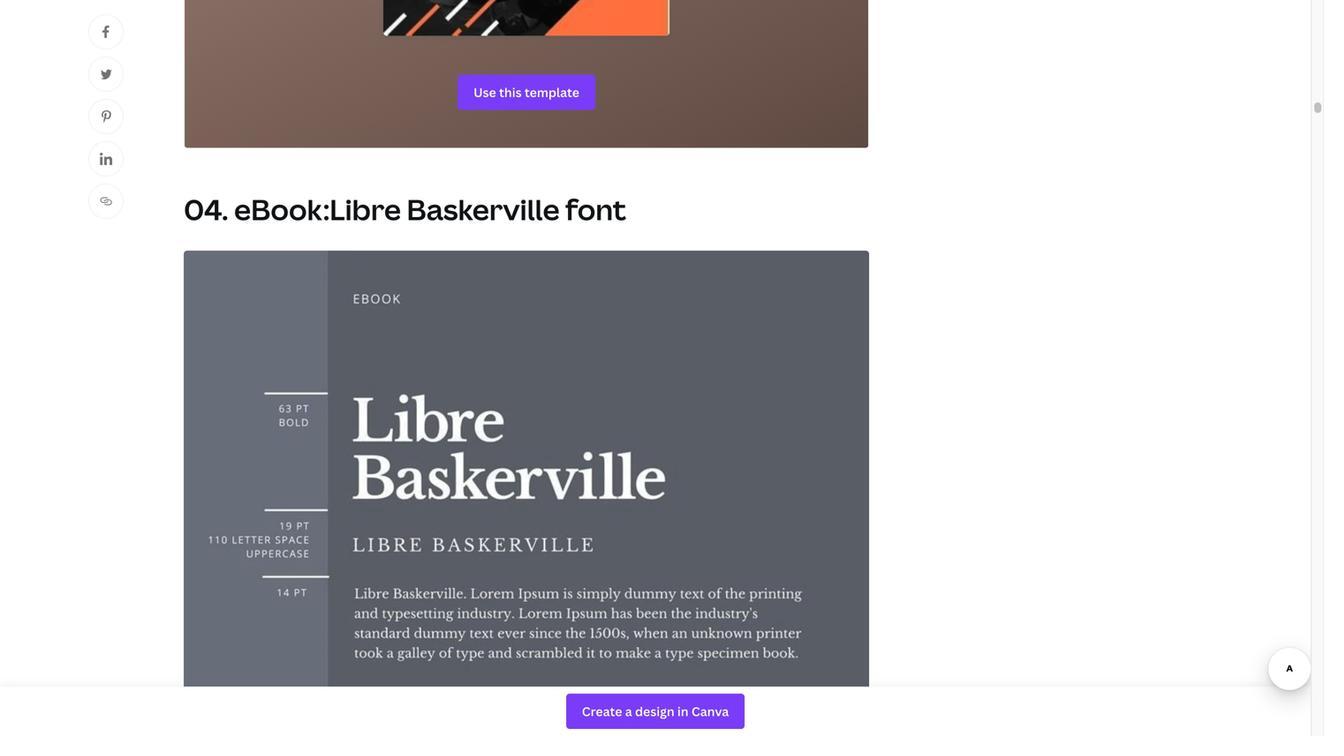Task type: locate. For each thing, give the bounding box(es) containing it.
04.
[[184, 190, 228, 229]]

ebook:libre
[[234, 190, 401, 229]]



Task type: vqa. For each thing, say whether or not it's contained in the screenshot.
Black White Minimalist Good Vibes Hoodie image in the left of the page
no



Task type: describe. For each thing, give the bounding box(es) containing it.
baskerville
[[407, 190, 560, 229]]

04. ebook:libre baskerville font
[[184, 190, 626, 229]]

font
[[565, 190, 626, 229]]



